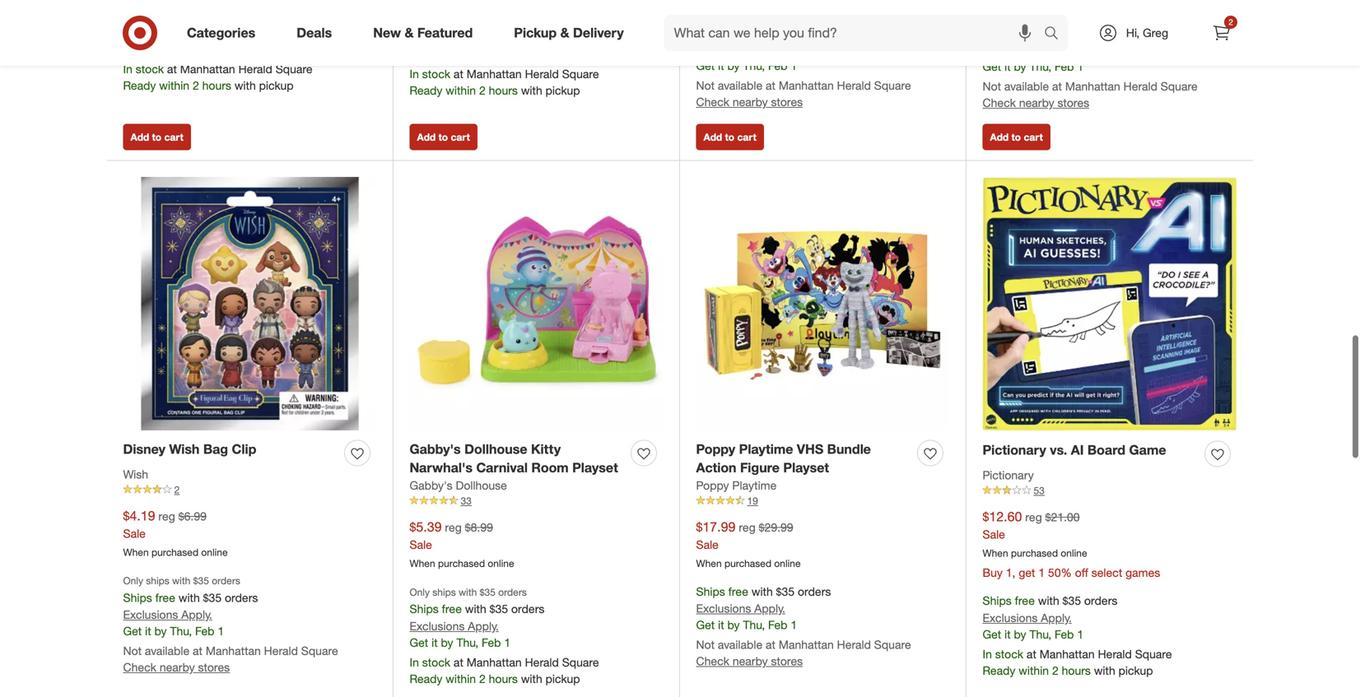 Task type: vqa. For each thing, say whether or not it's contained in the screenshot.
by within the 'Ships free Exclusions Apply. Get it by Thu, Feb 1 In stock at  Manhattan Herald Square Ready within 2 hours with pickup'
yes



Task type: locate. For each thing, give the bounding box(es) containing it.
1 vertical spatial wish
[[123, 459, 148, 474]]

square inside exclusions apply. get it by thu, feb 1 in stock at  manhattan herald square ready within 2 hours with pickup
[[562, 59, 599, 73]]

1 poppy from the top
[[696, 433, 736, 449]]

online
[[201, 538, 228, 551], [1061, 539, 1088, 551], [488, 549, 514, 562], [775, 549, 801, 562]]

1 vertical spatial pictionary
[[983, 460, 1034, 474]]

3 add from the left
[[704, 123, 723, 135]]

add to cart for exclusions apply. get it by thu, feb 1 in stock at  manhattan herald square ready within 2 hours with pickup
[[417, 123, 470, 135]]

online down $29.99
[[775, 549, 801, 562]]

vhs
[[797, 433, 824, 449]]

select
[[1092, 558, 1123, 572]]

at
[[167, 53, 177, 68], [454, 59, 464, 73], [766, 70, 776, 84], [1053, 71, 1063, 85], [766, 630, 776, 644], [193, 636, 203, 650], [1027, 639, 1037, 654], [454, 647, 464, 662]]

feb inside the only ships with $35 orders ships free with $35 orders exclusions apply. get it by thu, feb 1 in stock at  manhattan herald square ready within 2 hours with pickup
[[482, 628, 501, 642]]

ships down $4.19 reg $6.99 sale when purchased online
[[146, 567, 169, 579]]

3 add to cart button from the left
[[696, 116, 764, 142]]

2 add from the left
[[417, 123, 436, 135]]

when down $17.99
[[696, 549, 722, 562]]

pickup inside ships free exclusions apply. get it by thu, feb 1 in stock at  manhattan herald square ready within 2 hours with pickup
[[259, 70, 294, 84]]

1 horizontal spatial 2 link
[[1204, 15, 1241, 51]]

wish down 'disney' at the bottom left of page
[[123, 459, 148, 474]]

2 add to cart button from the left
[[410, 116, 478, 142]]

when down $4.19
[[123, 538, 149, 551]]

wish link
[[123, 458, 148, 475]]

1 horizontal spatial &
[[561, 25, 570, 41]]

within
[[159, 70, 190, 84], [446, 75, 476, 89], [1019, 656, 1050, 670], [446, 664, 476, 678]]

&
[[405, 25, 414, 41], [561, 25, 570, 41]]

herald inside exclusions apply. get it by thu, feb 1 in stock at  manhattan herald square ready within 2 hours with pickup
[[525, 59, 559, 73]]

when up buy
[[983, 539, 1009, 551]]

apply. inside ships free with $35 orders exclusions apply. get it by thu, feb 1 in stock at  manhattan herald square ready within 2 hours with pickup
[[1041, 603, 1072, 617]]

1 inside $12.60 reg $21.00 sale when purchased online buy 1, get 1 50% off select games
[[1039, 558, 1045, 572]]

2 cart from the left
[[451, 123, 470, 135]]

kitty
[[531, 433, 561, 449]]

$21.00
[[1046, 502, 1080, 516]]

hi, greg
[[1127, 26, 1169, 40]]

poppy inside poppy playtime link
[[696, 470, 729, 485]]

sale
[[123, 518, 146, 533], [983, 519, 1006, 534], [410, 530, 432, 544], [696, 530, 719, 544]]

2 gabby's from the top
[[410, 470, 453, 485]]

cart
[[164, 123, 184, 135], [451, 123, 470, 135], [738, 123, 757, 135], [1024, 123, 1044, 135]]

manhattan inside ships free exclusions apply. get it by thu, feb 1 in stock at  manhattan herald square ready within 2 hours with pickup
[[180, 53, 235, 68]]

playset
[[573, 452, 618, 468], [784, 452, 830, 468]]

exclusions apply. button
[[123, 16, 212, 33], [410, 22, 499, 38], [696, 33, 786, 49], [983, 34, 1072, 50], [696, 593, 786, 609], [123, 599, 212, 615], [983, 602, 1072, 619], [410, 610, 499, 627]]

exclusions inside ships free with $35 orders exclusions apply. get it by thu, feb 1 in stock at  manhattan herald square ready within 2 hours with pickup
[[983, 603, 1038, 617]]

nearby
[[733, 86, 768, 101], [1020, 87, 1055, 102], [733, 646, 768, 661], [160, 653, 195, 667]]

1 pictionary from the top
[[983, 434, 1047, 450]]

bag
[[203, 433, 228, 449]]

get inside only ships with $35 orders ships free with $35 orders exclusions apply. get it by thu, feb 1 not available at manhattan herald square check nearby stores
[[123, 616, 142, 631]]

manhattan inside ships free with $35 orders exclusions apply. get it by thu, feb 1 in stock at  manhattan herald square ready within 2 hours with pickup
[[1040, 639, 1095, 654]]

sale down the $12.60 on the right of the page
[[983, 519, 1006, 534]]

dollhouse up carnival
[[465, 433, 528, 449]]

exclusions inside exclusions apply. get it by thu, feb 1 in stock at  manhattan herald square ready within 2 hours with pickup
[[410, 22, 465, 37]]

when inside $12.60 reg $21.00 sale when purchased online buy 1, get 1 50% off select games
[[983, 539, 1009, 551]]

with
[[752, 16, 773, 31], [1039, 17, 1060, 32], [235, 70, 256, 84], [521, 75, 543, 89], [172, 567, 191, 579], [752, 577, 773, 591], [459, 578, 477, 591], [179, 583, 200, 597], [1039, 586, 1060, 600], [465, 594, 487, 608], [1095, 656, 1116, 670], [521, 664, 543, 678]]

playset right room
[[573, 452, 618, 468]]

& for new
[[405, 25, 414, 41]]

by inside exclusions apply. get it by thu, feb 1 in stock at  manhattan herald square ready within 2 hours with pickup
[[441, 39, 454, 53]]

add to cart button
[[123, 116, 191, 142], [410, 116, 478, 142], [696, 116, 764, 142], [983, 116, 1051, 142]]

gabby's dollhouse kitty narwhal's carnival room playset
[[410, 433, 618, 468]]

1 horizontal spatial wish
[[169, 433, 200, 449]]

0 horizontal spatial wish
[[123, 459, 148, 474]]

& for pickup
[[561, 25, 570, 41]]

gabby's inside gabby's dollhouse kitty narwhal's carnival room playset
[[410, 433, 461, 449]]

wish
[[169, 433, 200, 449], [123, 459, 148, 474]]

reg for $5.39
[[445, 513, 462, 527]]

pictionary up the 53
[[983, 460, 1034, 474]]

1 cart from the left
[[164, 123, 184, 135]]

sale inside $5.39 reg $8.99 sale when purchased online
[[410, 530, 432, 544]]

get inside exclusions apply. get it by thu, feb 1 in stock at  manhattan herald square ready within 2 hours with pickup
[[410, 39, 429, 53]]

at inside the only ships with $35 orders ships free with $35 orders exclusions apply. get it by thu, feb 1 in stock at  manhattan herald square ready within 2 hours with pickup
[[454, 647, 464, 662]]

to for exclusions apply. get it by thu, feb 1 in stock at  manhattan herald square ready within 2 hours with pickup
[[439, 123, 448, 135]]

2 & from the left
[[561, 25, 570, 41]]

check inside only ships with $35 orders ships free with $35 orders exclusions apply. get it by thu, feb 1 not available at manhattan herald square check nearby stores
[[123, 653, 156, 667]]

free inside ships free exclusions apply. get it by thu, feb 1 in stock at  manhattan herald square ready within 2 hours with pickup
[[155, 0, 175, 14]]

sale down $5.39
[[410, 530, 432, 544]]

figure
[[741, 452, 780, 468]]

pictionary
[[983, 434, 1047, 450], [983, 460, 1034, 474]]

0 horizontal spatial playset
[[573, 452, 618, 468]]

reg down 19 on the bottom of the page
[[739, 513, 756, 527]]

hours inside the only ships with $35 orders ships free with $35 orders exclusions apply. get it by thu, feb 1 in stock at  manhattan herald square ready within 2 hours with pickup
[[489, 664, 518, 678]]

purchased inside $12.60 reg $21.00 sale when purchased online buy 1, get 1 50% off select games
[[1012, 539, 1059, 551]]

purchased inside $4.19 reg $6.99 sale when purchased online
[[152, 538, 199, 551]]

search button
[[1037, 15, 1077, 54]]

gabby's down narwhal's
[[410, 470, 453, 485]]

square inside ships free with $35 orders exclusions apply. get it by thu, feb 1 in stock at  manhattan herald square ready within 2 hours with pickup
[[1136, 639, 1173, 654]]

ready inside ships free with $35 orders exclusions apply. get it by thu, feb 1 in stock at  manhattan herald square ready within 2 hours with pickup
[[983, 656, 1016, 670]]

when
[[123, 538, 149, 551], [983, 539, 1009, 551], [410, 549, 435, 562], [696, 549, 722, 562]]

when down $5.39
[[410, 549, 435, 562]]

playtime up figure
[[739, 433, 794, 449]]

1 horizontal spatial playset
[[784, 452, 830, 468]]

2 link right greg at the top of page
[[1204, 15, 1241, 51]]

check
[[696, 86, 730, 101], [983, 87, 1016, 102], [696, 646, 730, 661], [123, 653, 156, 667]]

sale inside the $17.99 reg $29.99 sale when purchased online
[[696, 530, 719, 544]]

deals link
[[283, 15, 353, 51]]

gabby's dollhouse kitty narwhal's carnival room playset link
[[410, 432, 625, 470]]

square inside the only ships with $35 orders ships free with $35 orders exclusions apply. get it by thu, feb 1 in stock at  manhattan herald square ready within 2 hours with pickup
[[562, 647, 599, 662]]

online up off
[[1061, 539, 1088, 551]]

2 add to cart from the left
[[417, 123, 470, 135]]

1 inside ships free exclusions apply. get it by thu, feb 1 in stock at  manhattan herald square ready within 2 hours with pickup
[[218, 34, 224, 48]]

ready inside ships free exclusions apply. get it by thu, feb 1 in stock at  manhattan herald square ready within 2 hours with pickup
[[123, 70, 156, 84]]

dollhouse for gabby's dollhouse
[[456, 470, 507, 485]]

online down $6.99
[[201, 538, 228, 551]]

sale down $4.19
[[123, 518, 146, 533]]

$4.19
[[123, 500, 155, 516]]

get
[[123, 34, 142, 48], [410, 39, 429, 53], [696, 50, 715, 65], [983, 51, 1002, 65], [696, 610, 715, 625], [123, 616, 142, 631], [983, 619, 1002, 634], [410, 628, 429, 642]]

33
[[461, 487, 472, 499]]

$12.60
[[983, 501, 1023, 517]]

0 vertical spatial pictionary
[[983, 434, 1047, 450]]

1 to from the left
[[152, 123, 162, 135]]

online for $12.60
[[1061, 539, 1088, 551]]

to
[[152, 123, 162, 135], [439, 123, 448, 135], [725, 123, 735, 135], [1012, 123, 1022, 135]]

4 add to cart from the left
[[991, 123, 1044, 135]]

available
[[718, 70, 763, 84], [1005, 71, 1050, 85], [718, 630, 763, 644], [145, 636, 190, 650]]

bundle
[[828, 433, 871, 449]]

dollhouse
[[465, 433, 528, 449], [456, 470, 507, 485]]

square
[[276, 53, 313, 68], [562, 59, 599, 73], [875, 70, 912, 84], [1161, 71, 1198, 85], [875, 630, 912, 644], [301, 636, 338, 650], [1136, 639, 1173, 654], [562, 647, 599, 662]]

apply.
[[181, 17, 212, 32], [468, 22, 499, 37], [755, 34, 786, 48], [1041, 34, 1072, 49], [755, 594, 786, 608], [181, 600, 212, 614], [1041, 603, 1072, 617], [468, 611, 499, 626]]

feb inside ships free exclusions apply. get it by thu, feb 1 in stock at  manhattan herald square ready within 2 hours with pickup
[[195, 34, 215, 48]]

0 horizontal spatial ships
[[146, 567, 169, 579]]

deals
[[297, 25, 332, 41]]

clip
[[232, 433, 257, 449]]

2 link down clip
[[123, 475, 377, 489]]

playtime up 19 on the bottom of the page
[[733, 470, 777, 485]]

1 inside the only ships with $35 orders ships free with $35 orders exclusions apply. get it by thu, feb 1 in stock at  manhattan herald square ready within 2 hours with pickup
[[504, 628, 511, 642]]

add to cart
[[131, 123, 184, 135], [417, 123, 470, 135], [704, 123, 757, 135], [991, 123, 1044, 135]]

0 vertical spatial dollhouse
[[465, 433, 528, 449]]

online inside the $17.99 reg $29.99 sale when purchased online
[[775, 549, 801, 562]]

stock inside the only ships with $35 orders ships free with $35 orders exclusions apply. get it by thu, feb 1 in stock at  manhattan herald square ready within 2 hours with pickup
[[422, 647, 451, 662]]

0 horizontal spatial only
[[123, 567, 143, 579]]

$4.19 reg $6.99 sale when purchased online
[[123, 500, 228, 551]]

reg inside $12.60 reg $21.00 sale when purchased online buy 1, get 1 50% off select games
[[1026, 502, 1043, 516]]

3 to from the left
[[725, 123, 735, 135]]

free
[[155, 0, 175, 14], [729, 16, 749, 31], [1015, 17, 1035, 32], [729, 577, 749, 591], [155, 583, 175, 597], [1015, 586, 1035, 600], [442, 594, 462, 608]]

wish left bag
[[169, 433, 200, 449]]

sale for $4.19
[[123, 518, 146, 533]]

0 vertical spatial poppy
[[696, 433, 736, 449]]

poppy playtime vhs bundle action figure playset image
[[696, 169, 950, 422], [696, 169, 950, 422]]

only down $5.39 reg $8.99 sale when purchased online
[[410, 578, 430, 591]]

poppy down action
[[696, 470, 729, 485]]

when for $5.39
[[410, 549, 435, 562]]

exclusions inside the only ships with $35 orders ships free with $35 orders exclusions apply. get it by thu, feb 1 in stock at  manhattan herald square ready within 2 hours with pickup
[[410, 611, 465, 626]]

3 cart from the left
[[738, 123, 757, 135]]

gabby's
[[410, 433, 461, 449], [410, 470, 453, 485]]

only down $4.19 reg $6.99 sale when purchased online
[[123, 567, 143, 579]]

1 vertical spatial poppy
[[696, 470, 729, 485]]

dollhouse inside gabby's dollhouse kitty narwhal's carnival room playset
[[465, 433, 528, 449]]

53
[[1034, 476, 1045, 489]]

purchased inside $5.39 reg $8.99 sale when purchased online
[[438, 549, 485, 562]]

pictionary vs. ai board game image
[[983, 169, 1238, 423], [983, 169, 1238, 423]]

1 vertical spatial dollhouse
[[456, 470, 507, 485]]

1 add to cart from the left
[[131, 123, 184, 135]]

2 playset from the left
[[784, 452, 830, 468]]

1 vertical spatial 2 link
[[123, 475, 377, 489]]

purchased inside the $17.99 reg $29.99 sale when purchased online
[[725, 549, 772, 562]]

orders inside ships free with $35 orders exclusions apply. get it by thu, feb 1 in stock at  manhattan herald square ready within 2 hours with pickup
[[1085, 586, 1118, 600]]

add to cart button for ships free with $35 orders exclusions apply. get it by thu, feb 1 not available at manhattan herald square check nearby stores
[[696, 116, 764, 142]]

pictionary up pictionary link
[[983, 434, 1047, 450]]

$12.60 reg $21.00 sale when purchased online buy 1, get 1 50% off select games
[[983, 501, 1161, 572]]

1 add from the left
[[131, 123, 149, 135]]

herald
[[239, 53, 273, 68], [525, 59, 559, 73], [837, 70, 871, 84], [1124, 71, 1158, 85], [837, 630, 871, 644], [264, 636, 298, 650], [1099, 639, 1133, 654], [525, 647, 559, 662]]

1 vertical spatial gabby's
[[410, 470, 453, 485]]

playset down the vhs
[[784, 452, 830, 468]]

manhattan
[[180, 53, 235, 68], [467, 59, 522, 73], [779, 70, 834, 84], [1066, 71, 1121, 85], [779, 630, 834, 644], [206, 636, 261, 650], [1040, 639, 1095, 654], [467, 647, 522, 662]]

gabby's dollhouse kitty narwhal's carnival room playset image
[[410, 169, 664, 422], [410, 169, 664, 422]]

add to cart button for exclusions apply. get it by thu, feb 1 in stock at  manhattan herald square ready within 2 hours with pickup
[[410, 116, 478, 142]]

1 inside only ships with $35 orders ships free with $35 orders exclusions apply. get it by thu, feb 1 not available at manhattan herald square check nearby stores
[[218, 616, 224, 631]]

when inside the $17.99 reg $29.99 sale when purchased online
[[696, 549, 722, 562]]

2 poppy from the top
[[696, 470, 729, 485]]

manhattan inside only ships with $35 orders ships free with $35 orders exclusions apply. get it by thu, feb 1 not available at manhattan herald square check nearby stores
[[206, 636, 261, 650]]

it inside exclusions apply. get it by thu, feb 1 in stock at  manhattan herald square ready within 2 hours with pickup
[[432, 39, 438, 53]]

sale for $5.39
[[410, 530, 432, 544]]

when for $4.19
[[123, 538, 149, 551]]

$35 inside ships free with $35 orders exclusions apply. get it by thu, feb 1 in stock at  manhattan herald square ready within 2 hours with pickup
[[1063, 586, 1082, 600]]

playset inside gabby's dollhouse kitty narwhal's carnival room playset
[[573, 452, 618, 468]]

free inside the only ships with $35 orders ships free with $35 orders exclusions apply. get it by thu, feb 1 in stock at  manhattan herald square ready within 2 hours with pickup
[[442, 594, 462, 608]]

get
[[1019, 558, 1036, 572]]

playtime inside poppy playtime vhs bundle action figure playset
[[739, 433, 794, 449]]

purchased for $5.39
[[438, 549, 485, 562]]

featured
[[418, 25, 473, 41]]

reg inside the $17.99 reg $29.99 sale when purchased online
[[739, 513, 756, 527]]

2 to from the left
[[439, 123, 448, 135]]

not
[[696, 70, 715, 84], [983, 71, 1002, 85], [696, 630, 715, 644], [123, 636, 142, 650]]

add for ships free exclusions apply. get it by thu, feb 1 in stock at  manhattan herald square ready within 2 hours with pickup
[[131, 123, 149, 135]]

2 pictionary from the top
[[983, 460, 1034, 474]]

reg inside $4.19 reg $6.99 sale when purchased online
[[159, 501, 175, 516]]

4 to from the left
[[1012, 123, 1022, 135]]

only inside only ships with $35 orders ships free with $35 orders exclusions apply. get it by thu, feb 1 not available at manhattan herald square check nearby stores
[[123, 567, 143, 579]]

hours
[[202, 70, 231, 84], [489, 75, 518, 89], [1062, 656, 1091, 670], [489, 664, 518, 678]]

reg down the 53
[[1026, 502, 1043, 516]]

thu, inside exclusions apply. get it by thu, feb 1 in stock at  manhattan herald square ready within 2 hours with pickup
[[457, 39, 479, 53]]

stores inside only ships with $35 orders ships free with $35 orders exclusions apply. get it by thu, feb 1 not available at manhattan herald square check nearby stores
[[198, 653, 230, 667]]

0 vertical spatial gabby's
[[410, 433, 461, 449]]

pictionary vs. ai board game
[[983, 434, 1167, 450]]

purchased up get
[[1012, 539, 1059, 551]]

when inside $4.19 reg $6.99 sale when purchased online
[[123, 538, 149, 551]]

thu,
[[170, 34, 192, 48], [457, 39, 479, 53], [743, 50, 765, 65], [1030, 51, 1052, 65], [743, 610, 765, 625], [170, 616, 192, 631], [1030, 619, 1052, 634], [457, 628, 479, 642]]

& right new
[[405, 25, 414, 41]]

room
[[532, 452, 569, 468]]

dollhouse up "33"
[[456, 470, 507, 485]]

action
[[696, 452, 737, 468]]

add for ships free with $35 orders exclusions apply. get it by thu, feb 1 not available at manhattan herald square check nearby stores
[[704, 123, 723, 135]]

sale down $17.99
[[696, 530, 719, 544]]

ships inside ships free with $35 orders exclusions apply. get it by thu, feb 1 in stock at  manhattan herald square ready within 2 hours with pickup
[[983, 586, 1012, 600]]

check nearby stores button
[[696, 86, 803, 102], [983, 86, 1090, 103], [696, 646, 803, 662], [123, 652, 230, 668]]

0 horizontal spatial &
[[405, 25, 414, 41]]

ships for $5.39
[[433, 578, 456, 591]]

ships down $5.39 reg $8.99 sale when purchased online
[[433, 578, 456, 591]]

only
[[123, 567, 143, 579], [410, 578, 430, 591]]

to for ships free with $35 orders exclusions apply. get it by thu, feb 1 not available at manhattan herald square check nearby stores
[[725, 123, 735, 135]]

exclusions
[[123, 17, 178, 32], [410, 22, 465, 37], [696, 34, 752, 48], [983, 34, 1038, 49], [696, 594, 752, 608], [123, 600, 178, 614], [983, 603, 1038, 617], [410, 611, 465, 626]]

add for exclusions apply. get it by thu, feb 1 in stock at  manhattan herald square ready within 2 hours with pickup
[[417, 123, 436, 135]]

1 & from the left
[[405, 25, 414, 41]]

only inside the only ships with $35 orders ships free with $35 orders exclusions apply. get it by thu, feb 1 in stock at  manhattan herald square ready within 2 hours with pickup
[[410, 578, 430, 591]]

it inside only ships with $35 orders ships free with $35 orders exclusions apply. get it by thu, feb 1 not available at manhattan herald square check nearby stores
[[145, 616, 151, 631]]

33 link
[[410, 486, 664, 501]]

1 add to cart button from the left
[[123, 116, 191, 142]]

square inside only ships with $35 orders ships free with $35 orders exclusions apply. get it by thu, feb 1 not available at manhattan herald square check nearby stores
[[301, 636, 338, 650]]

purchased down $29.99
[[725, 549, 772, 562]]

1 vertical spatial playtime
[[733, 470, 777, 485]]

apply. inside exclusions apply. get it by thu, feb 1 in stock at  manhattan herald square ready within 2 hours with pickup
[[468, 22, 499, 37]]

ships
[[123, 0, 152, 14], [696, 16, 726, 31], [983, 17, 1012, 32], [696, 577, 726, 591], [123, 583, 152, 597], [983, 586, 1012, 600], [410, 594, 439, 608]]

new
[[373, 25, 401, 41]]

herald inside the only ships with $35 orders ships free with $35 orders exclusions apply. get it by thu, feb 1 in stock at  manhattan herald square ready within 2 hours with pickup
[[525, 647, 559, 662]]

online down $8.99
[[488, 549, 514, 562]]

poppy inside poppy playtime vhs bundle action figure playset
[[696, 433, 736, 449]]

gabby's up narwhal's
[[410, 433, 461, 449]]

herald inside only ships with $35 orders ships free with $35 orders exclusions apply. get it by thu, feb 1 not available at manhattan herald square check nearby stores
[[264, 636, 298, 650]]

it inside ships free with $35 orders exclusions apply. get it by thu, feb 1 in stock at  manhattan herald square ready within 2 hours with pickup
[[1005, 619, 1011, 634]]

manhattan inside the only ships with $35 orders ships free with $35 orders exclusions apply. get it by thu, feb 1 in stock at  manhattan herald square ready within 2 hours with pickup
[[467, 647, 522, 662]]

exclusions inside ships free exclusions apply. get it by thu, feb 1 in stock at  manhattan herald square ready within 2 hours with pickup
[[123, 17, 178, 32]]

purchased down $6.99
[[152, 538, 199, 551]]

1 inside ships free with $35 orders exclusions apply. get it by thu, feb 1 in stock at  manhattan herald square ready within 2 hours with pickup
[[1078, 619, 1084, 634]]

poppy up action
[[696, 433, 736, 449]]

1 gabby's from the top
[[410, 433, 461, 449]]

1 inside exclusions apply. get it by thu, feb 1 in stock at  manhattan herald square ready within 2 hours with pickup
[[504, 39, 511, 53]]

disney wish bag clip image
[[123, 169, 377, 422], [123, 169, 377, 422]]

1 playset from the left
[[573, 452, 618, 468]]

$35
[[777, 16, 795, 31], [1063, 17, 1082, 32], [193, 567, 209, 579], [777, 577, 795, 591], [480, 578, 496, 591], [203, 583, 222, 597], [1063, 586, 1082, 600], [490, 594, 508, 608]]

0 vertical spatial 2 link
[[1204, 15, 1241, 51]]

purchased down $8.99
[[438, 549, 485, 562]]

1 horizontal spatial only
[[410, 578, 430, 591]]

cart for ready
[[164, 123, 184, 135]]

add
[[131, 123, 149, 135], [417, 123, 436, 135], [704, 123, 723, 135], [991, 123, 1009, 135]]

& right pickup
[[561, 25, 570, 41]]

to for ships free exclusions apply. get it by thu, feb 1 in stock at  manhattan herald square ready within 2 hours with pickup
[[152, 123, 162, 135]]

reg left $8.99
[[445, 513, 462, 527]]

0 vertical spatial playtime
[[739, 433, 794, 449]]

purchased
[[152, 538, 199, 551], [1012, 539, 1059, 551], [438, 549, 485, 562], [725, 549, 772, 562]]

playset inside poppy playtime vhs bundle action figure playset
[[784, 452, 830, 468]]

off
[[1076, 558, 1089, 572]]

poppy for poppy playtime vhs bundle action figure playset
[[696, 433, 736, 449]]

in
[[123, 53, 133, 68], [410, 59, 419, 73], [983, 639, 993, 654], [410, 647, 419, 662]]

pictionary link
[[983, 459, 1034, 476]]

ships inside only ships with $35 orders ships free with $35 orders exclusions apply. get it by thu, feb 1 not available at manhattan herald square check nearby stores
[[146, 567, 169, 579]]

3 add to cart from the left
[[704, 123, 757, 135]]

in inside exclusions apply. get it by thu, feb 1 in stock at  manhattan herald square ready within 2 hours with pickup
[[410, 59, 419, 73]]

gabby's for gabby's dollhouse
[[410, 470, 453, 485]]

poppy for poppy playtime
[[696, 470, 729, 485]]

it inside ships free exclusions apply. get it by thu, feb 1 in stock at  manhattan herald square ready within 2 hours with pickup
[[145, 34, 151, 48]]

playtime for poppy playtime
[[733, 470, 777, 485]]

feb
[[195, 34, 215, 48], [482, 39, 501, 53], [769, 50, 788, 65], [1055, 51, 1075, 65], [769, 610, 788, 625], [195, 616, 215, 631], [1055, 619, 1075, 634], [482, 628, 501, 642]]

playtime
[[739, 433, 794, 449], [733, 470, 777, 485]]

$17.99 reg $29.99 sale when purchased online
[[696, 511, 801, 562]]

$29.99
[[759, 513, 794, 527]]

ships
[[146, 567, 169, 579], [433, 578, 456, 591]]

buy
[[983, 558, 1003, 572]]

1 horizontal spatial ships
[[433, 578, 456, 591]]

$6.99
[[179, 501, 207, 516]]

pickup inside ships free with $35 orders exclusions apply. get it by thu, feb 1 in stock at  manhattan herald square ready within 2 hours with pickup
[[1119, 656, 1154, 670]]

reg left $6.99
[[159, 501, 175, 516]]



Task type: describe. For each thing, give the bounding box(es) containing it.
in inside the only ships with $35 orders ships free with $35 orders exclusions apply. get it by thu, feb 1 in stock at  manhattan herald square ready within 2 hours with pickup
[[410, 647, 419, 662]]

hi,
[[1127, 26, 1140, 40]]

0 vertical spatial wish
[[169, 433, 200, 449]]

hours inside ships free with $35 orders exclusions apply. get it by thu, feb 1 in stock at  manhattan herald square ready within 2 hours with pickup
[[1062, 656, 1091, 670]]

when for $12.60
[[983, 539, 1009, 551]]

pickup inside the only ships with $35 orders ships free with $35 orders exclusions apply. get it by thu, feb 1 in stock at  manhattan herald square ready within 2 hours with pickup
[[546, 664, 580, 678]]

by inside ships free with $35 orders exclusions apply. get it by thu, feb 1 in stock at  manhattan herald square ready within 2 hours with pickup
[[1014, 619, 1027, 634]]

50%
[[1049, 558, 1072, 572]]

reg for $4.19
[[159, 501, 175, 516]]

ships free exclusions apply. get it by thu, feb 1 in stock at  manhattan herald square ready within 2 hours with pickup
[[123, 0, 313, 84]]

disney wish bag clip
[[123, 433, 257, 449]]

with inside exclusions apply. get it by thu, feb 1 in stock at  manhattan herald square ready within 2 hours with pickup
[[521, 75, 543, 89]]

$8.99
[[465, 513, 493, 527]]

online for $17.99
[[775, 549, 801, 562]]

poppy playtime vhs bundle action figure playset link
[[696, 432, 911, 470]]

ships inside the only ships with $35 orders ships free with $35 orders exclusions apply. get it by thu, feb 1 in stock at  manhattan herald square ready within 2 hours with pickup
[[410, 594, 439, 608]]

online for $5.39
[[488, 549, 514, 562]]

2 inside ships free exclusions apply. get it by thu, feb 1 in stock at  manhattan herald square ready within 2 hours with pickup
[[193, 70, 199, 84]]

2 inside ships free with $35 orders exclusions apply. get it by thu, feb 1 in stock at  manhattan herald square ready within 2 hours with pickup
[[1053, 656, 1059, 670]]

poppy playtime
[[696, 470, 777, 485]]

pickup
[[514, 25, 557, 41]]

sale for $12.60
[[983, 519, 1006, 534]]

poppy playtime vhs bundle action figure playset
[[696, 433, 871, 468]]

at inside only ships with $35 orders ships free with $35 orders exclusions apply. get it by thu, feb 1 not available at manhattan herald square check nearby stores
[[193, 636, 203, 650]]

stock inside ships free exclusions apply. get it by thu, feb 1 in stock at  manhattan herald square ready within 2 hours with pickup
[[136, 53, 164, 68]]

herald inside ships free with $35 orders exclusions apply. get it by thu, feb 1 in stock at  manhattan herald square ready within 2 hours with pickup
[[1099, 639, 1133, 654]]

narwhal's
[[410, 452, 473, 468]]

add to cart for ships free with $35 orders exclusions apply. get it by thu, feb 1 not available at manhattan herald square check nearby stores
[[704, 123, 757, 135]]

only for $5.39
[[410, 578, 430, 591]]

pictionary vs. ai board game link
[[983, 433, 1167, 452]]

at inside ships free with $35 orders exclusions apply. get it by thu, feb 1 in stock at  manhattan herald square ready within 2 hours with pickup
[[1027, 639, 1037, 654]]

square inside ships free exclusions apply. get it by thu, feb 1 in stock at  manhattan herald square ready within 2 hours with pickup
[[276, 53, 313, 68]]

19 link
[[696, 486, 950, 501]]

only ships with $35 orders ships free with $35 orders exclusions apply. get it by thu, feb 1 in stock at  manhattan herald square ready within 2 hours with pickup
[[410, 578, 599, 678]]

herald inside ships free exclusions apply. get it by thu, feb 1 in stock at  manhattan herald square ready within 2 hours with pickup
[[239, 53, 273, 68]]

$5.39
[[410, 511, 442, 527]]

ships inside ships free exclusions apply. get it by thu, feb 1 in stock at  manhattan herald square ready within 2 hours with pickup
[[123, 0, 152, 14]]

$5.39 reg $8.99 sale when purchased online
[[410, 511, 514, 562]]

exclusions inside only ships with $35 orders ships free with $35 orders exclusions apply. get it by thu, feb 1 not available at manhattan herald square check nearby stores
[[123, 600, 178, 614]]

delivery
[[573, 25, 624, 41]]

online for $4.19
[[201, 538, 228, 551]]

games
[[1126, 558, 1161, 572]]

get inside the only ships with $35 orders ships free with $35 orders exclusions apply. get it by thu, feb 1 in stock at  manhattan herald square ready within 2 hours with pickup
[[410, 628, 429, 642]]

game
[[1130, 434, 1167, 450]]

in inside ships free with $35 orders exclusions apply. get it by thu, feb 1 in stock at  manhattan herald square ready within 2 hours with pickup
[[983, 639, 993, 654]]

vs.
[[1050, 434, 1068, 450]]

nearby inside only ships with $35 orders ships free with $35 orders exclusions apply. get it by thu, feb 1 not available at manhattan herald square check nearby stores
[[160, 653, 195, 667]]

pickup inside exclusions apply. get it by thu, feb 1 in stock at  manhattan herald square ready within 2 hours with pickup
[[546, 75, 580, 89]]

carnival
[[477, 452, 528, 468]]

available inside only ships with $35 orders ships free with $35 orders exclusions apply. get it by thu, feb 1 not available at manhattan herald square check nearby stores
[[145, 636, 190, 650]]

purchased for $17.99
[[725, 549, 772, 562]]

in inside ships free exclusions apply. get it by thu, feb 1 in stock at  manhattan herald square ready within 2 hours with pickup
[[123, 53, 133, 68]]

2 inside exclusions apply. get it by thu, feb 1 in stock at  manhattan herald square ready within 2 hours with pickup
[[479, 75, 486, 89]]

disney
[[123, 433, 166, 449]]

stock inside ships free with $35 orders exclusions apply. get it by thu, feb 1 in stock at  manhattan herald square ready within 2 hours with pickup
[[996, 639, 1024, 654]]

What can we help you find? suggestions appear below search field
[[664, 15, 1049, 51]]

playset for kitty
[[573, 452, 618, 468]]

greg
[[1143, 26, 1169, 40]]

at inside ships free exclusions apply. get it by thu, feb 1 in stock at  manhattan herald square ready within 2 hours with pickup
[[167, 53, 177, 68]]

free inside ships free with $35 orders exclusions apply. get it by thu, feb 1 in stock at  manhattan herald square ready within 2 hours with pickup
[[1015, 586, 1035, 600]]

2 inside the only ships with $35 orders ships free with $35 orders exclusions apply. get it by thu, feb 1 in stock at  manhattan herald square ready within 2 hours with pickup
[[479, 664, 486, 678]]

dollhouse for gabby's dollhouse kitty narwhal's carnival room playset
[[465, 433, 528, 449]]

1,
[[1006, 558, 1016, 572]]

4 cart from the left
[[1024, 123, 1044, 135]]

within inside ships free with $35 orders exclusions apply. get it by thu, feb 1 in stock at  manhattan herald square ready within 2 hours with pickup
[[1019, 656, 1050, 670]]

categories link
[[173, 15, 276, 51]]

when for $17.99
[[696, 549, 722, 562]]

within inside exclusions apply. get it by thu, feb 1 in stock at  manhattan herald square ready within 2 hours with pickup
[[446, 75, 476, 89]]

by inside only ships with $35 orders ships free with $35 orders exclusions apply. get it by thu, feb 1 not available at manhattan herald square check nearby stores
[[154, 616, 167, 631]]

$17.99
[[696, 511, 736, 527]]

cart for manhattan
[[738, 123, 757, 135]]

with inside ships free exclusions apply. get it by thu, feb 1 in stock at  manhattan herald square ready within 2 hours with pickup
[[235, 70, 256, 84]]

gabby's for gabby's dollhouse kitty narwhal's carnival room playset
[[410, 433, 461, 449]]

pickup & delivery link
[[500, 15, 645, 51]]

ships free with $35 orders exclusions apply. get it by thu, feb 1 in stock at  manhattan herald square ready within 2 hours with pickup
[[983, 586, 1173, 670]]

get inside ships free exclusions apply. get it by thu, feb 1 in stock at  manhattan herald square ready within 2 hours with pickup
[[123, 34, 142, 48]]

disney wish bag clip link
[[123, 432, 257, 451]]

categories
[[187, 25, 256, 41]]

not inside only ships with $35 orders ships free with $35 orders exclusions apply. get it by thu, feb 1 not available at manhattan herald square check nearby stores
[[123, 636, 142, 650]]

manhattan inside exclusions apply. get it by thu, feb 1 in stock at  manhattan herald square ready within 2 hours with pickup
[[467, 59, 522, 73]]

thu, inside only ships with $35 orders ships free with $35 orders exclusions apply. get it by thu, feb 1 not available at manhattan herald square check nearby stores
[[170, 616, 192, 631]]

get inside ships free with $35 orders exclusions apply. get it by thu, feb 1 in stock at  manhattan herald square ready within 2 hours with pickup
[[983, 619, 1002, 634]]

0 horizontal spatial 2 link
[[123, 475, 377, 489]]

4 add to cart button from the left
[[983, 116, 1051, 142]]

board
[[1088, 434, 1126, 450]]

within inside the only ships with $35 orders ships free with $35 orders exclusions apply. get it by thu, feb 1 in stock at  manhattan herald square ready within 2 hours with pickup
[[446, 664, 476, 678]]

by inside the only ships with $35 orders ships free with $35 orders exclusions apply. get it by thu, feb 1 in stock at  manhattan herald square ready within 2 hours with pickup
[[441, 628, 454, 642]]

cart for 2
[[451, 123, 470, 135]]

only ships with $35 orders ships free with $35 orders exclusions apply. get it by thu, feb 1 not available at manhattan herald square check nearby stores
[[123, 567, 338, 667]]

stock inside exclusions apply. get it by thu, feb 1 in stock at  manhattan herald square ready within 2 hours with pickup
[[422, 59, 451, 73]]

feb inside only ships with $35 orders ships free with $35 orders exclusions apply. get it by thu, feb 1 not available at manhattan herald square check nearby stores
[[195, 616, 215, 631]]

at inside exclusions apply. get it by thu, feb 1 in stock at  manhattan herald square ready within 2 hours with pickup
[[454, 59, 464, 73]]

add to cart for ships free exclusions apply. get it by thu, feb 1 in stock at  manhattan herald square ready within 2 hours with pickup
[[131, 123, 184, 135]]

add to cart button for ships free exclusions apply. get it by thu, feb 1 in stock at  manhattan herald square ready within 2 hours with pickup
[[123, 116, 191, 142]]

playtime for poppy playtime vhs bundle action figure playset
[[739, 433, 794, 449]]

gabby's dollhouse link
[[410, 470, 507, 486]]

purchased for $4.19
[[152, 538, 199, 551]]

feb inside ships free with $35 orders exclusions apply. get it by thu, feb 1 in stock at  manhattan herald square ready within 2 hours with pickup
[[1055, 619, 1075, 634]]

apply. inside ships free exclusions apply. get it by thu, feb 1 in stock at  manhattan herald square ready within 2 hours with pickup
[[181, 17, 212, 32]]

it inside the only ships with $35 orders ships free with $35 orders exclusions apply. get it by thu, feb 1 in stock at  manhattan herald square ready within 2 hours with pickup
[[432, 628, 438, 642]]

ready inside exclusions apply. get it by thu, feb 1 in stock at  manhattan herald square ready within 2 hours with pickup
[[410, 75, 443, 89]]

hours inside exclusions apply. get it by thu, feb 1 in stock at  manhattan herald square ready within 2 hours with pickup
[[489, 75, 518, 89]]

thu, inside the only ships with $35 orders ships free with $35 orders exclusions apply. get it by thu, feb 1 in stock at  manhattan herald square ready within 2 hours with pickup
[[457, 628, 479, 642]]

sale for $17.99
[[696, 530, 719, 544]]

4 add from the left
[[991, 123, 1009, 135]]

ships for $4.19
[[146, 567, 169, 579]]

new & featured
[[373, 25, 473, 41]]

ai
[[1071, 434, 1084, 450]]

19
[[748, 487, 759, 499]]

playset for vhs
[[784, 452, 830, 468]]

ships inside only ships with $35 orders ships free with $35 orders exclusions apply. get it by thu, feb 1 not available at manhattan herald square check nearby stores
[[123, 583, 152, 597]]

thu, inside ships free exclusions apply. get it by thu, feb 1 in stock at  manhattan herald square ready within 2 hours with pickup
[[170, 34, 192, 48]]

purchased for $12.60
[[1012, 539, 1059, 551]]

search
[[1037, 26, 1077, 42]]

only for $4.19
[[123, 567, 143, 579]]

pictionary for pictionary vs. ai board game
[[983, 434, 1047, 450]]

gabby's dollhouse
[[410, 470, 507, 485]]

new & featured link
[[359, 15, 494, 51]]

apply. inside only ships with $35 orders ships free with $35 orders exclusions apply. get it by thu, feb 1 not available at manhattan herald square check nearby stores
[[181, 600, 212, 614]]

within inside ships free exclusions apply. get it by thu, feb 1 in stock at  manhattan herald square ready within 2 hours with pickup
[[159, 70, 190, 84]]

reg for $17.99
[[739, 513, 756, 527]]

poppy playtime link
[[696, 470, 777, 486]]

exclusions apply. get it by thu, feb 1 in stock at  manhattan herald square ready within 2 hours with pickup
[[410, 22, 599, 89]]

53 link
[[983, 476, 1238, 490]]

free inside only ships with $35 orders ships free with $35 orders exclusions apply. get it by thu, feb 1 not available at manhattan herald square check nearby stores
[[155, 583, 175, 597]]

hours inside ships free exclusions apply. get it by thu, feb 1 in stock at  manhattan herald square ready within 2 hours with pickup
[[202, 70, 231, 84]]

reg for $12.60
[[1026, 502, 1043, 516]]

feb inside exclusions apply. get it by thu, feb 1 in stock at  manhattan herald square ready within 2 hours with pickup
[[482, 39, 501, 53]]

ready inside the only ships with $35 orders ships free with $35 orders exclusions apply. get it by thu, feb 1 in stock at  manhattan herald square ready within 2 hours with pickup
[[410, 664, 443, 678]]

pictionary for pictionary
[[983, 460, 1034, 474]]

pickup & delivery
[[514, 25, 624, 41]]

by inside ships free exclusions apply. get it by thu, feb 1 in stock at  manhattan herald square ready within 2 hours with pickup
[[154, 34, 167, 48]]

apply. inside the only ships with $35 orders ships free with $35 orders exclusions apply. get it by thu, feb 1 in stock at  manhattan herald square ready within 2 hours with pickup
[[468, 611, 499, 626]]



